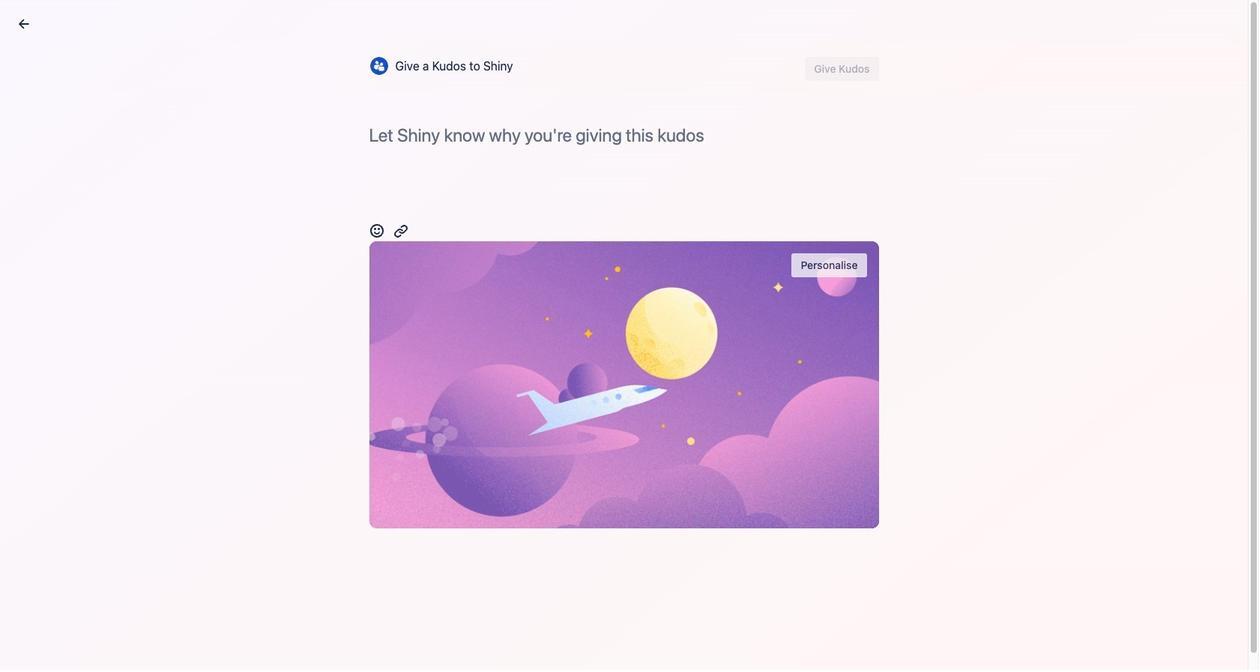 Task type: vqa. For each thing, say whether or not it's contained in the screenshot.
top element
yes



Task type: describe. For each thing, give the bounding box(es) containing it.
0 horizontal spatial list
[[117, 0, 948, 42]]

1 horizontal spatial list
[[1101, 9, 1251, 33]]

list item inside list
[[413, 9, 474, 33]]

you must be invited or approved by a member to join this team. image
[[465, 394, 477, 406]]

help image
[[1165, 12, 1183, 30]]



Task type: locate. For each thing, give the bounding box(es) containing it.
close drawer image
[[15, 15, 33, 33]]

dialog
[[0, 0, 1260, 670]]

list item
[[120, 0, 158, 42], [215, 0, 233, 42], [278, 0, 296, 42], [345, 0, 363, 42], [413, 9, 474, 33]]

banner
[[0, 0, 1260, 42]]

list
[[117, 0, 948, 42], [1101, 9, 1251, 33]]

top element
[[9, 0, 948, 42]]

Search field
[[948, 9, 1098, 33]]



